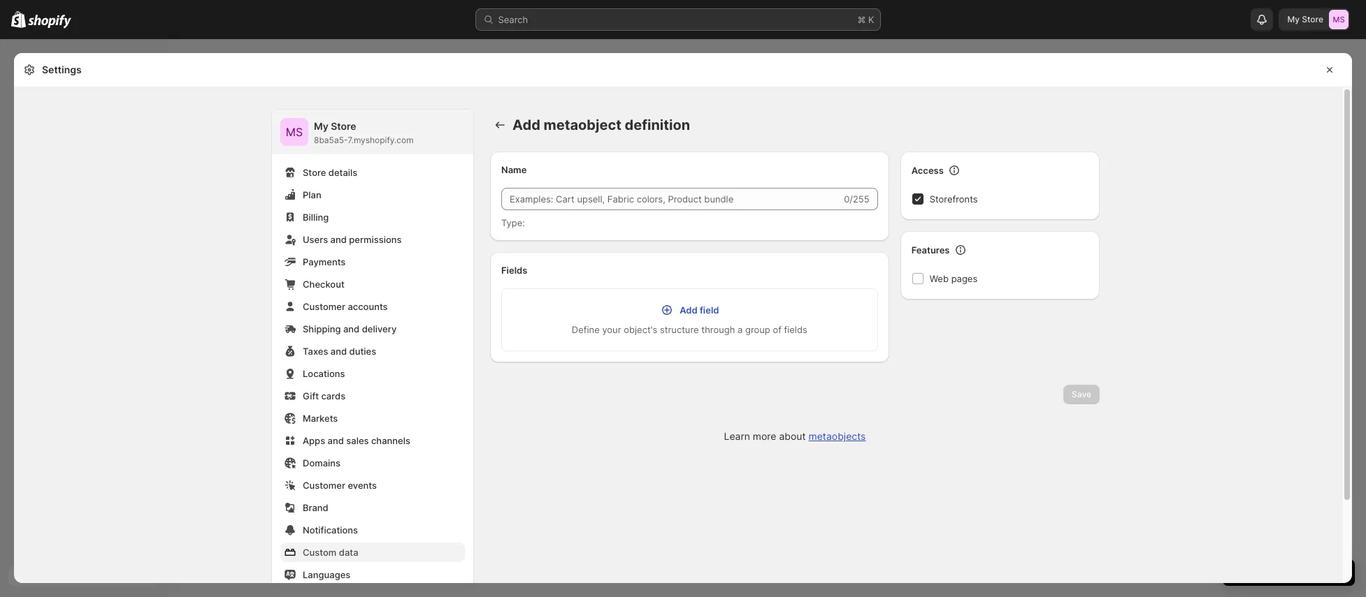Task type: vqa. For each thing, say whether or not it's contained in the screenshot.
a
yes



Task type: locate. For each thing, give the bounding box(es) containing it.
users and permissions
[[303, 234, 402, 245]]

and down the customer accounts
[[343, 324, 360, 335]]

1 horizontal spatial add
[[680, 305, 698, 316]]

domains
[[303, 458, 341, 469]]

gift cards
[[303, 391, 345, 402]]

customer
[[303, 301, 345, 312], [303, 480, 345, 491]]

0 horizontal spatial my store image
[[280, 118, 308, 146]]

fields
[[501, 265, 527, 276]]

1 vertical spatial my
[[314, 120, 328, 132]]

your
[[602, 324, 621, 336]]

0 horizontal spatial my
[[314, 120, 328, 132]]

gift
[[303, 391, 319, 402]]

web pages
[[930, 273, 977, 285]]

my store image right my store
[[1329, 10, 1349, 29]]

store inside my store 8ba5a5-7.myshopify.com
[[331, 120, 356, 132]]

events
[[348, 480, 377, 491]]

locations
[[303, 368, 345, 380]]

shopify image
[[11, 11, 26, 28], [28, 14, 71, 28]]

access
[[911, 165, 944, 176]]

⌘ k
[[857, 14, 874, 25]]

1 vertical spatial add
[[680, 305, 698, 316]]

custom data
[[303, 547, 358, 559]]

1 horizontal spatial my store image
[[1329, 10, 1349, 29]]

payments
[[303, 257, 346, 268]]

2 customer from the top
[[303, 480, 345, 491]]

1 customer from the top
[[303, 301, 345, 312]]

sales
[[346, 436, 369, 447]]

shipping
[[303, 324, 341, 335]]

my store image left 8ba5a5-
[[280, 118, 308, 146]]

my store image inside shop settings menu element
[[280, 118, 308, 146]]

fields
[[784, 324, 807, 336]]

taxes and duties link
[[280, 342, 465, 361]]

channels
[[371, 436, 410, 447]]

define your object's structure through a group of fields
[[572, 324, 807, 336]]

1 vertical spatial customer
[[303, 480, 345, 491]]

ms button
[[280, 118, 308, 146]]

shipping and delivery link
[[280, 319, 465, 339]]

through
[[701, 324, 735, 336]]

about
[[779, 431, 806, 443]]

and right 'apps'
[[328, 436, 344, 447]]

add up define your object's structure through a group of fields
[[680, 305, 698, 316]]

customer down checkout
[[303, 301, 345, 312]]

1 horizontal spatial shopify image
[[28, 14, 71, 28]]

my
[[1287, 14, 1300, 24], [314, 120, 328, 132]]

add field
[[680, 305, 719, 316]]

domains link
[[280, 454, 465, 473]]

add
[[512, 117, 540, 134], [680, 305, 698, 316]]

data
[[339, 547, 358, 559]]

0 vertical spatial my store image
[[1329, 10, 1349, 29]]

1 vertical spatial store
[[331, 120, 356, 132]]

web
[[930, 273, 949, 285]]

search
[[498, 14, 528, 25]]

more
[[753, 431, 776, 443]]

my store
[[1287, 14, 1323, 24]]

2 horizontal spatial store
[[1302, 14, 1323, 24]]

checkout
[[303, 279, 344, 290]]

add up name
[[512, 117, 540, 134]]

and for sales
[[328, 436, 344, 447]]

settings dialog
[[14, 53, 1352, 598]]

accounts
[[348, 301, 388, 312]]

notifications link
[[280, 521, 465, 540]]

store inside store details link
[[303, 167, 326, 178]]

plan
[[303, 189, 321, 201]]

0 horizontal spatial add
[[512, 117, 540, 134]]

metaobjects
[[809, 431, 866, 443]]

my for my store 8ba5a5-7.myshopify.com
[[314, 120, 328, 132]]

store for my store
[[1302, 14, 1323, 24]]

0 horizontal spatial shopify image
[[11, 11, 26, 28]]

object's
[[624, 324, 657, 336]]

learn more about metaobjects
[[724, 431, 866, 443]]

markets
[[303, 413, 338, 424]]

0 vertical spatial store
[[1302, 14, 1323, 24]]

group
[[745, 324, 770, 336]]

2 vertical spatial store
[[303, 167, 326, 178]]

customer accounts
[[303, 301, 388, 312]]

and
[[330, 234, 347, 245], [343, 324, 360, 335], [331, 346, 347, 357], [328, 436, 344, 447]]

structure
[[660, 324, 699, 336]]

customer down domains
[[303, 480, 345, 491]]

taxes
[[303, 346, 328, 357]]

my inside my store 8ba5a5-7.myshopify.com
[[314, 120, 328, 132]]

add for add metaobject definition
[[512, 117, 540, 134]]

metaobjects link
[[809, 431, 866, 443]]

name
[[501, 164, 527, 175]]

apps and sales channels
[[303, 436, 410, 447]]

1 horizontal spatial store
[[331, 120, 356, 132]]

and right taxes
[[331, 346, 347, 357]]

dialog
[[1358, 53, 1366, 584]]

gift cards link
[[280, 387, 465, 406]]

and right the users
[[330, 234, 347, 245]]

shipping and delivery
[[303, 324, 397, 335]]

0 vertical spatial add
[[512, 117, 540, 134]]

locations link
[[280, 364, 465, 384]]

customer events
[[303, 480, 377, 491]]

1 horizontal spatial my
[[1287, 14, 1300, 24]]

users and permissions link
[[280, 230, 465, 250]]

store for my store 8ba5a5-7.myshopify.com
[[331, 120, 356, 132]]

and for permissions
[[330, 234, 347, 245]]

1 vertical spatial my store image
[[280, 118, 308, 146]]

learn
[[724, 431, 750, 443]]

customer for customer events
[[303, 480, 345, 491]]

store
[[1302, 14, 1323, 24], [331, 120, 356, 132], [303, 167, 326, 178]]

customer inside "link"
[[303, 301, 345, 312]]

type:
[[501, 217, 525, 229]]

7.myshopify.com
[[348, 135, 414, 145]]

0 vertical spatial customer
[[303, 301, 345, 312]]

my store image
[[1329, 10, 1349, 29], [280, 118, 308, 146]]

pages
[[951, 273, 977, 285]]

0 horizontal spatial store
[[303, 167, 326, 178]]

0 vertical spatial my
[[1287, 14, 1300, 24]]

settings
[[42, 64, 82, 76]]



Task type: describe. For each thing, give the bounding box(es) containing it.
metaobject
[[544, 117, 621, 134]]

custom data link
[[280, 543, 465, 563]]

features
[[911, 245, 950, 256]]

⌘
[[857, 14, 866, 25]]

permissions
[[349, 234, 402, 245]]

my for my store
[[1287, 14, 1300, 24]]

taxes and duties
[[303, 346, 376, 357]]

payments link
[[280, 252, 465, 272]]

store details link
[[280, 163, 465, 182]]

add metaobject definition
[[512, 117, 690, 134]]

apps and sales channels link
[[280, 431, 465, 451]]

storefronts
[[930, 194, 978, 205]]

billing link
[[280, 208, 465, 227]]

notifications
[[303, 525, 358, 536]]

my store 8ba5a5-7.myshopify.com
[[314, 120, 414, 145]]

brand
[[303, 503, 328, 514]]

store details
[[303, 167, 357, 178]]

of
[[773, 324, 781, 336]]

custom
[[303, 547, 337, 559]]

markets link
[[280, 409, 465, 429]]

languages
[[303, 570, 350, 581]]

billing
[[303, 212, 329, 223]]

8ba5a5-
[[314, 135, 348, 145]]

users
[[303, 234, 328, 245]]

details
[[328, 167, 357, 178]]

apps
[[303, 436, 325, 447]]

k
[[868, 14, 874, 25]]

customer for customer accounts
[[303, 301, 345, 312]]

and for delivery
[[343, 324, 360, 335]]

languages link
[[280, 566, 465, 585]]

Examples: Cart upsell, Fabric colors, Product bundle text field
[[501, 188, 841, 210]]

delivery
[[362, 324, 397, 335]]

brand link
[[280, 498, 465, 518]]

customer accounts link
[[280, 297, 465, 317]]

add for add field
[[680, 305, 698, 316]]

checkout link
[[280, 275, 465, 294]]

customer events link
[[280, 476, 465, 496]]

define
[[572, 324, 600, 336]]

shop settings menu element
[[272, 110, 473, 598]]

plan link
[[280, 185, 465, 205]]

a
[[738, 324, 743, 336]]

field
[[700, 305, 719, 316]]

definition
[[625, 117, 690, 134]]

duties
[[349, 346, 376, 357]]

cards
[[321, 391, 345, 402]]

and for duties
[[331, 346, 347, 357]]



